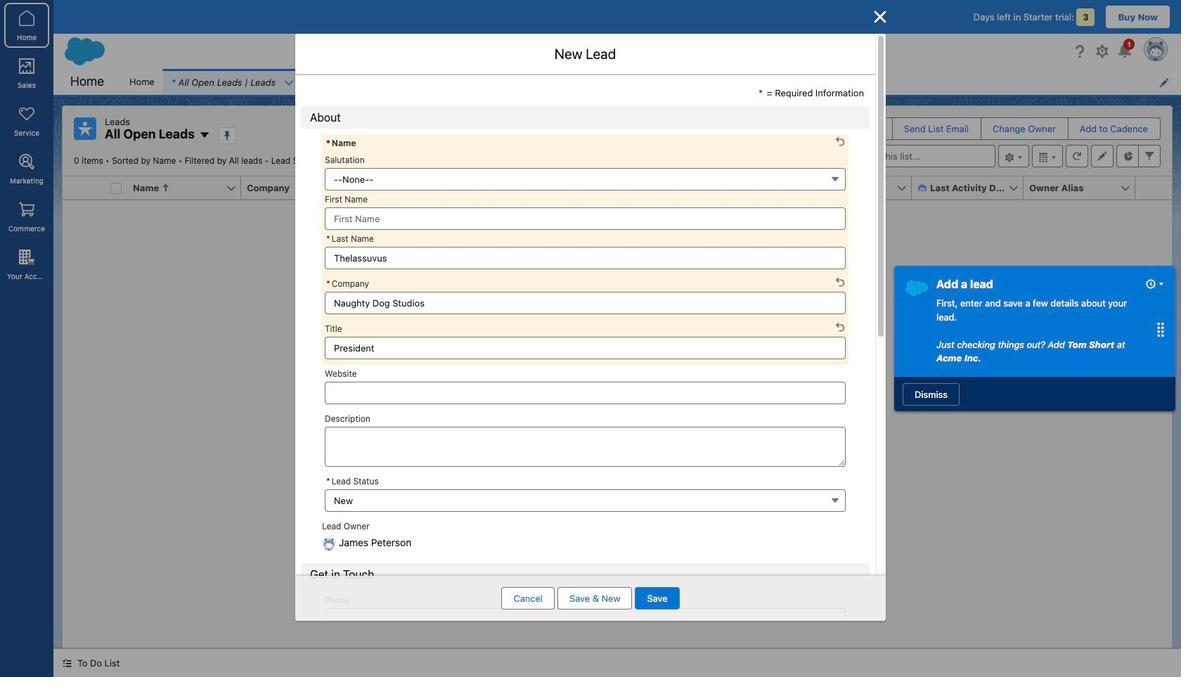 Task type: vqa. For each thing, say whether or not it's contained in the screenshot.
Setup Tree tree
no



Task type: locate. For each thing, give the bounding box(es) containing it.
select list display image
[[1032, 145, 1063, 167]]

cell
[[105, 176, 127, 200]]

list view controls image
[[998, 145, 1029, 167]]

inverse image
[[872, 8, 889, 25]]

text default image
[[918, 183, 927, 193], [62, 658, 72, 668]]

First Name text field
[[325, 207, 846, 230]]

company element
[[241, 176, 361, 200]]

created date element
[[800, 176, 920, 200]]

action image
[[1135, 176, 1172, 199]]

text default image inside last activity date element
[[918, 183, 927, 193]]

1 horizontal spatial text default image
[[918, 183, 927, 193]]

0 horizontal spatial text default image
[[62, 658, 72, 668]]

status
[[403, 328, 832, 497]]

owner alias element
[[1024, 176, 1144, 200]]

Salutation - Current Selection: --None-- button
[[325, 168, 846, 190]]

lead status element
[[688, 176, 809, 200]]

None text field
[[325, 291, 846, 314], [325, 381, 846, 404], [325, 426, 846, 466], [325, 291, 846, 314], [325, 381, 846, 404], [325, 426, 846, 466]]

Search All Open Leads list view. search field
[[827, 145, 996, 167]]

action element
[[1135, 176, 1172, 200]]

list
[[121, 69, 1181, 95]]

item number element
[[63, 176, 105, 200]]

email element
[[577, 176, 697, 200]]

None text field
[[325, 336, 846, 359], [325, 608, 846, 631], [325, 336, 846, 359], [325, 608, 846, 631]]

list item
[[163, 69, 316, 95]]

cell inside all open leads|leads|list view element
[[105, 176, 127, 200]]

text default image
[[300, 77, 310, 87]]

Last Name text field
[[325, 246, 846, 269]]

state/province element
[[353, 176, 473, 200]]

0 vertical spatial text default image
[[918, 183, 927, 193]]



Task type: describe. For each thing, give the bounding box(es) containing it.
all open leads status
[[74, 155, 327, 166]]

name element
[[127, 176, 250, 200]]

last activity date element
[[912, 176, 1032, 200]]

1 vertical spatial text default image
[[62, 658, 72, 668]]

item number image
[[63, 176, 105, 199]]

phone element
[[465, 176, 585, 200]]

Lead Status - Current Selection: New button
[[325, 489, 846, 511]]

all open leads|leads|list view element
[[62, 105, 1173, 649]]



